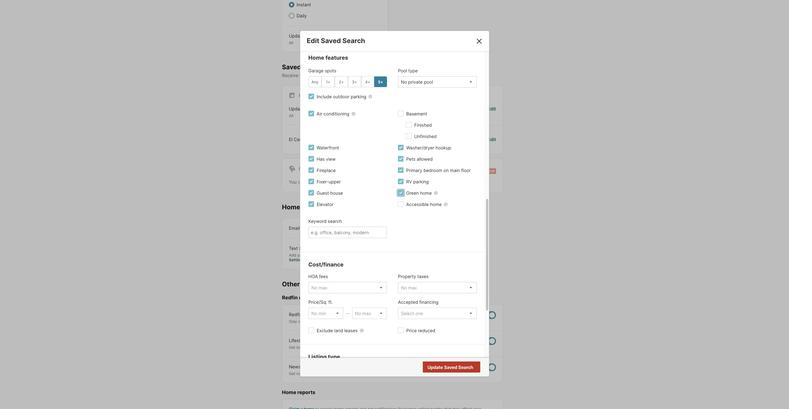 Task type: describe. For each thing, give the bounding box(es) containing it.
home for home features
[[309, 54, 324, 61]]

home features
[[309, 54, 348, 61]]

sale
[[309, 93, 320, 98]]

redfin for redfin updates
[[282, 295, 298, 301]]

home for green home
[[420, 190, 432, 196]]

stay
[[289, 319, 297, 324]]

1 to from the left
[[304, 319, 308, 324]]

1 vertical spatial update
[[289, 106, 304, 112]]

0 vertical spatial from
[[313, 364, 323, 370]]

5+
[[378, 79, 383, 84]]

accessible home
[[407, 202, 442, 207]]

settings
[[289, 258, 305, 262]]

add your phone number in
[[289, 253, 339, 257]]

on right the always
[[376, 225, 381, 231]]

timely
[[300, 73, 312, 78]]

update inside button
[[428, 365, 443, 370]]

daily
[[297, 13, 307, 19]]

my
[[324, 364, 330, 370]]

how
[[375, 319, 382, 324]]

accessible
[[407, 202, 429, 207]]

garage
[[309, 68, 324, 74]]

primary bedroom on main floor
[[407, 168, 471, 173]]

home inside 'lifestyle & tips get local insights, home improvement tips, style and design resources.'
[[323, 345, 333, 350]]

any
[[312, 79, 319, 84]]

based
[[341, 73, 353, 78]]

search inside saved searches receive timely notifications based on your preferred search filters.
[[392, 73, 406, 78]]

searches inside saved searches receive timely notifications based on your preferred search filters.
[[303, 63, 332, 71]]

agent. inside redfin news stay up to date on redfin's tools and features, how to buy or sell a home, and connect with an agent.
[[462, 319, 474, 324]]

home for home tours
[[282, 203, 300, 211]]

insights,
[[306, 345, 322, 350]]

get inside 'lifestyle & tips get local insights, home improvement tips, style and design resources.'
[[289, 345, 296, 350]]

waterfront
[[317, 145, 339, 151]]

tools
[[339, 319, 348, 324]]

create
[[307, 179, 320, 185]]

search for edit saved search
[[343, 37, 365, 45]]

latest
[[330, 371, 341, 376]]

number
[[319, 253, 333, 257]]

tips,
[[359, 345, 367, 350]]

other
[[282, 280, 300, 288]]

redfin inside newsletter from my agent get notified about the latest trends in the real estate market from your local redfin agent.
[[428, 371, 440, 376]]

Any radio
[[309, 76, 322, 87]]

leases
[[345, 328, 358, 334]]

text
[[289, 246, 298, 251]]

listing
[[309, 354, 327, 360]]

edit saved search dialog
[[300, 31, 489, 409]]

account settings link
[[289, 253, 355, 262]]

(sms)
[[299, 246, 312, 251]]

emails
[[302, 280, 322, 288]]

house
[[330, 190, 343, 196]]

listing type
[[309, 354, 340, 360]]

redfin for redfin news stay up to date on redfin's tools and features, how to buy or sell a home, and connect with an agent.
[[289, 312, 302, 317]]

resources.
[[399, 345, 418, 350]]

features,
[[357, 319, 374, 324]]

text (sms)
[[289, 246, 312, 251]]

1 horizontal spatial parking
[[414, 179, 429, 185]]

spots
[[325, 68, 337, 74]]

financing
[[420, 300, 439, 305]]

floor
[[462, 168, 471, 173]]

agent
[[332, 364, 343, 370]]

edit saved search element
[[307, 37, 469, 45]]

0 horizontal spatial and
[[349, 319, 356, 324]]

for sale
[[299, 93, 320, 98]]

1 vertical spatial searches
[[336, 179, 355, 185]]

about
[[312, 371, 322, 376]]

main
[[450, 168, 460, 173]]

bedroom
[[424, 168, 443, 173]]

2 vertical spatial edit
[[488, 137, 496, 142]]

1 the from the left
[[323, 371, 329, 376]]

up
[[298, 319, 303, 324]]

garage spots
[[309, 68, 337, 74]]

home for home reports
[[282, 390, 296, 396]]

guest
[[317, 190, 329, 196]]

filters.
[[408, 73, 421, 78]]

&
[[308, 338, 311, 344]]

price reduced
[[407, 328, 436, 334]]

reduced
[[418, 328, 436, 334]]

0 vertical spatial parking
[[351, 94, 367, 100]]

3+
[[352, 79, 357, 84]]

2 update types all from the top
[[289, 106, 317, 118]]

edit saved search
[[307, 37, 365, 45]]

property taxes
[[398, 274, 429, 279]]

type for pool type
[[409, 68, 418, 74]]

has
[[317, 156, 325, 162]]

notifications
[[314, 73, 339, 78]]

real
[[366, 371, 373, 376]]

keyword
[[309, 219, 327, 224]]

style
[[368, 345, 377, 350]]

1 types from the top
[[306, 33, 317, 39]]

and inside 'lifestyle & tips get local insights, home improvement tips, style and design resources.'
[[378, 345, 384, 350]]

connect
[[432, 319, 446, 324]]

2 types from the top
[[306, 106, 317, 112]]

results
[[458, 365, 473, 371]]

no results button
[[445, 362, 480, 373]]

fireplace
[[317, 168, 336, 173]]

add
[[289, 253, 297, 257]]

hookup
[[436, 145, 451, 151]]

instant
[[297, 2, 311, 7]]

1 edit button from the top
[[488, 106, 496, 118]]

primary
[[407, 168, 423, 173]]

no results
[[451, 365, 473, 371]]

preferred
[[372, 73, 391, 78]]

2+ radio
[[335, 76, 348, 87]]

account
[[339, 253, 355, 257]]

air conditioning
[[317, 111, 350, 117]]

always on
[[360, 225, 381, 231]]

2 to from the left
[[383, 319, 387, 324]]

1+
[[326, 79, 331, 84]]

2+
[[339, 79, 344, 84]]

lifestyle
[[289, 338, 307, 344]]

conditioning
[[324, 111, 350, 117]]



Task type: vqa. For each thing, say whether or not it's contained in the screenshot.
Keyword search
yes



Task type: locate. For each thing, give the bounding box(es) containing it.
rentals
[[397, 179, 411, 185]]

option group containing any
[[309, 76, 387, 87]]

your right market
[[409, 371, 418, 376]]

accepted
[[398, 300, 418, 305]]

update down daily radio
[[289, 33, 304, 39]]

1 all from the top
[[289, 40, 294, 45]]

pets allowed
[[407, 156, 433, 162]]

you can create saved searches while searching for rentals .
[[289, 179, 412, 185]]

e.g. office, balcony, modern text field
[[311, 230, 385, 235]]

1 vertical spatial in
[[354, 371, 358, 376]]

2 horizontal spatial your
[[409, 371, 418, 376]]

searching
[[368, 179, 389, 185]]

1 vertical spatial search
[[459, 365, 474, 370]]

0 vertical spatial your
[[361, 73, 370, 78]]

cost/finance
[[309, 261, 344, 268]]

searches up house
[[336, 179, 355, 185]]

1 horizontal spatial and
[[378, 345, 384, 350]]

home left tours on the left of the page
[[282, 203, 300, 211]]

1 get from the top
[[289, 345, 296, 350]]

2 the from the left
[[359, 371, 365, 376]]

0 horizontal spatial searches
[[303, 63, 332, 71]]

all up el at the top left of page
[[289, 113, 294, 118]]

0 vertical spatial types
[[306, 33, 317, 39]]

agent. right 'an'
[[462, 319, 474, 324]]

0 vertical spatial get
[[289, 345, 296, 350]]

fixer-
[[317, 179, 329, 185]]

home left reports
[[282, 390, 296, 396]]

None checkbox
[[364, 245, 381, 253], [479, 364, 496, 371], [364, 245, 381, 253], [479, 364, 496, 371]]

3+ radio
[[348, 76, 361, 87]]

0 vertical spatial agent.
[[462, 319, 474, 324]]

update saved search button
[[423, 362, 480, 373]]

search right no
[[459, 365, 474, 370]]

2 get from the top
[[289, 371, 296, 376]]

search up e.g. office, balcony, modern text box in the left bottom of the page
[[328, 219, 342, 224]]

option group inside the edit saved search dialog
[[309, 76, 387, 87]]

.
[[411, 179, 412, 185]]

list box for hoa fees
[[309, 282, 387, 294]]

trends
[[342, 371, 353, 376]]

elevator
[[317, 202, 334, 207]]

and up the reduced
[[424, 319, 431, 324]]

in inside newsletter from my agent get notified about the latest trends in the real estate market from your local redfin agent.
[[354, 371, 358, 376]]

search for update saved search
[[459, 365, 474, 370]]

on inside redfin news stay up to date on redfin's tools and features, how to buy or sell a home, and connect with an agent.
[[318, 319, 323, 324]]

None checkbox
[[479, 311, 496, 319], [479, 338, 496, 345], [479, 311, 496, 319], [479, 338, 496, 345]]

1 vertical spatial redfin
[[289, 312, 302, 317]]

green
[[407, 190, 419, 196]]

update down the "for sale"
[[289, 106, 304, 112]]

option group
[[309, 76, 387, 87]]

update types all down daily
[[289, 33, 317, 45]]

0 vertical spatial type
[[409, 68, 418, 74]]

2 vertical spatial redfin
[[428, 371, 440, 376]]

1 vertical spatial for
[[299, 166, 308, 172]]

0 horizontal spatial in
[[334, 253, 338, 257]]

notified
[[297, 371, 311, 376]]

home for accessible home
[[430, 202, 442, 207]]

cerrito
[[294, 137, 308, 142]]

redfin up stay
[[289, 312, 302, 317]]

agent. inside newsletter from my agent get notified about the latest trends in the real estate market from your local redfin agent.
[[441, 371, 453, 376]]

on inside saved searches receive timely notifications based on your preferred search filters.
[[355, 73, 360, 78]]

home,
[[411, 319, 423, 324]]

1 vertical spatial edit
[[488, 106, 496, 112]]

1 vertical spatial home
[[430, 202, 442, 207]]

phone
[[307, 253, 318, 257]]

list box for property taxes
[[398, 282, 477, 294]]

4+
[[365, 79, 370, 84]]

1 horizontal spatial in
[[354, 371, 358, 376]]

home up listing type
[[323, 345, 333, 350]]

update left no
[[428, 365, 443, 370]]

and right style
[[378, 345, 384, 350]]

1 vertical spatial edit button
[[488, 136, 496, 143]]

0 vertical spatial redfin
[[282, 295, 298, 301]]

1 vertical spatial update types all
[[289, 106, 317, 118]]

0 vertical spatial update
[[289, 33, 304, 39]]

search up "features"
[[343, 37, 365, 45]]

2 for from the top
[[299, 166, 308, 172]]

saved searches receive timely notifications based on your preferred search filters.
[[282, 63, 421, 78]]

your up 4+
[[361, 73, 370, 78]]

hoa fees
[[309, 274, 328, 279]]

can
[[298, 179, 306, 185]]

to
[[304, 319, 308, 324], [383, 319, 387, 324]]

1 horizontal spatial to
[[383, 319, 387, 324]]

from
[[313, 364, 323, 370], [400, 371, 408, 376]]

2 vertical spatial home
[[282, 390, 296, 396]]

upper
[[329, 179, 341, 185]]

2 vertical spatial home
[[323, 345, 333, 350]]

the down the my
[[323, 371, 329, 376]]

update saved search
[[428, 365, 474, 370]]

1 horizontal spatial agent.
[[462, 319, 474, 324]]

all down daily radio
[[289, 40, 294, 45]]

local inside 'lifestyle & tips get local insights, home improvement tips, style and design resources.'
[[297, 345, 305, 350]]

0 vertical spatial for
[[299, 93, 308, 98]]

features
[[326, 54, 348, 61]]

receive
[[282, 73, 299, 78]]

1 vertical spatial type
[[328, 354, 340, 360]]

0 vertical spatial edit
[[307, 37, 320, 45]]

searches up notifications
[[303, 63, 332, 71]]

4+ radio
[[361, 76, 375, 87]]

list box for accepted financing
[[398, 308, 477, 319]]

0 horizontal spatial type
[[328, 354, 340, 360]]

1 vertical spatial all
[[289, 113, 294, 118]]

0 horizontal spatial the
[[323, 371, 329, 376]]

for left rent
[[299, 166, 308, 172]]

on up 3+
[[355, 73, 360, 78]]

redfin updates
[[282, 295, 319, 301]]

in
[[334, 253, 338, 257], [354, 371, 358, 376]]

you
[[289, 179, 297, 185]]

search left the filters.
[[392, 73, 406, 78]]

1 for from the top
[[299, 93, 308, 98]]

a
[[408, 319, 410, 324]]

saved inside saved searches receive timely notifications based on your preferred search filters.
[[282, 63, 301, 71]]

1 vertical spatial agent.
[[441, 371, 453, 376]]

1 horizontal spatial the
[[359, 371, 365, 376]]

type for listing type
[[328, 354, 340, 360]]

property
[[398, 274, 416, 279]]

types down the "for sale"
[[306, 106, 317, 112]]

local
[[297, 345, 305, 350], [419, 371, 427, 376]]

in right the number
[[334, 253, 338, 257]]

1 vertical spatial home
[[282, 203, 300, 211]]

date
[[309, 319, 317, 324]]

1 vertical spatial types
[[306, 106, 317, 112]]

get down newsletter
[[289, 371, 296, 376]]

1 vertical spatial parking
[[414, 179, 429, 185]]

1 vertical spatial from
[[400, 371, 408, 376]]

newsletter from my agent get notified about the latest trends in the real estate market from your local redfin agent.
[[289, 364, 453, 376]]

agent. down update saved search
[[441, 371, 453, 376]]

update types all down the "for sale"
[[289, 106, 317, 118]]

include outdoor parking
[[317, 94, 367, 100]]

test
[[310, 137, 319, 142]]

local inside newsletter from my agent get notified about the latest trends in the real estate market from your local redfin agent.
[[419, 371, 427, 376]]

edit button
[[488, 106, 496, 118], [488, 136, 496, 143]]

redfin down the other
[[282, 295, 298, 301]]

email
[[289, 225, 300, 231]]

in right the 'trends'
[[354, 371, 358, 376]]

home up 'accessible home'
[[420, 190, 432, 196]]

search inside dialog
[[328, 219, 342, 224]]

1 vertical spatial local
[[419, 371, 427, 376]]

0 vertical spatial home
[[309, 54, 324, 61]]

1 horizontal spatial local
[[419, 371, 427, 376]]

no
[[451, 365, 457, 371]]

1 horizontal spatial search
[[459, 365, 474, 370]]

parking right .
[[414, 179, 429, 185]]

2 edit button from the top
[[488, 136, 496, 143]]

2 horizontal spatial and
[[424, 319, 431, 324]]

home right accessible
[[430, 202, 442, 207]]

0 vertical spatial home
[[420, 190, 432, 196]]

rent
[[309, 166, 321, 172]]

el
[[289, 137, 293, 142]]

from up about
[[313, 364, 323, 370]]

parking
[[351, 94, 367, 100], [414, 179, 429, 185]]

from right market
[[400, 371, 408, 376]]

list box
[[398, 76, 477, 88], [309, 282, 387, 294], [398, 282, 477, 294], [309, 308, 343, 319], [352, 308, 387, 319], [398, 308, 477, 319]]

an
[[456, 319, 461, 324]]

get inside newsletter from my agent get notified about the latest trends in the real estate market from your local redfin agent.
[[289, 371, 296, 376]]

the left real
[[359, 371, 365, 376]]

for for for sale
[[299, 93, 308, 98]]

land
[[334, 328, 343, 334]]

search
[[392, 73, 406, 78], [328, 219, 342, 224]]

get down lifestyle
[[289, 345, 296, 350]]

0 horizontal spatial to
[[304, 319, 308, 324]]

0 horizontal spatial agent.
[[441, 371, 453, 376]]

while
[[356, 179, 367, 185]]

Instant radio
[[289, 2, 295, 7]]

on left main
[[444, 168, 449, 173]]

and right tools at the bottom left of page
[[349, 319, 356, 324]]

rv
[[407, 179, 412, 185]]

1+ radio
[[322, 76, 335, 87]]

0 vertical spatial searches
[[303, 63, 332, 71]]

outdoor
[[333, 94, 350, 100]]

saved inside button
[[444, 365, 458, 370]]

guest house
[[317, 190, 343, 196]]

0 vertical spatial edit button
[[488, 106, 496, 118]]

to right up
[[304, 319, 308, 324]]

edit inside dialog
[[307, 37, 320, 45]]

1 horizontal spatial your
[[361, 73, 370, 78]]

home up garage
[[309, 54, 324, 61]]

1 horizontal spatial searches
[[336, 179, 355, 185]]

0 horizontal spatial search
[[328, 219, 342, 224]]

always
[[360, 225, 375, 231]]

redfin
[[282, 295, 298, 301], [289, 312, 302, 317], [428, 371, 440, 376]]

2 all from the top
[[289, 113, 294, 118]]

allowed
[[417, 156, 433, 162]]

hoa
[[309, 274, 318, 279]]

parking down 3+ option
[[351, 94, 367, 100]]

1 horizontal spatial type
[[409, 68, 418, 74]]

home inside the edit saved search dialog
[[309, 54, 324, 61]]

keyword search
[[309, 219, 342, 224]]

type right pool
[[409, 68, 418, 74]]

on inside the edit saved search dialog
[[444, 168, 449, 173]]

tips
[[312, 338, 320, 344]]

ft.
[[329, 300, 333, 305]]

1 update types all from the top
[[289, 33, 317, 45]]

other emails
[[282, 280, 322, 288]]

for left sale
[[299, 93, 308, 98]]

5+ radio
[[374, 76, 387, 87]]

taxes
[[418, 274, 429, 279]]

0 vertical spatial search
[[343, 37, 365, 45]]

1 horizontal spatial from
[[400, 371, 408, 376]]

for for for rent
[[299, 166, 308, 172]]

2 vertical spatial your
[[409, 371, 418, 376]]

0 horizontal spatial your
[[298, 253, 306, 257]]

your up settings
[[298, 253, 306, 257]]

tours
[[302, 203, 318, 211]]

0 vertical spatial local
[[297, 345, 305, 350]]

0 vertical spatial search
[[392, 73, 406, 78]]

0 vertical spatial update types all
[[289, 33, 317, 45]]

types down daily
[[306, 33, 317, 39]]

0 horizontal spatial from
[[313, 364, 323, 370]]

0 vertical spatial all
[[289, 40, 294, 45]]

1 horizontal spatial search
[[392, 73, 406, 78]]

type up agent
[[328, 354, 340, 360]]

or
[[396, 319, 400, 324]]

buy
[[388, 319, 395, 324]]

to left buy
[[383, 319, 387, 324]]

on right date
[[318, 319, 323, 324]]

price
[[407, 328, 417, 334]]

1 vertical spatial your
[[298, 253, 306, 257]]

0 horizontal spatial local
[[297, 345, 305, 350]]

your inside saved searches receive timely notifications based on your preferred search filters.
[[361, 73, 370, 78]]

list box for pool type
[[398, 76, 477, 88]]

unfinished
[[415, 134, 437, 139]]

sell
[[401, 319, 407, 324]]

redfin down update saved search
[[428, 371, 440, 376]]

0 vertical spatial in
[[334, 253, 338, 257]]

fixer-upper
[[317, 179, 341, 185]]

1 vertical spatial search
[[328, 219, 342, 224]]

your inside newsletter from my agent get notified about the latest trends in the real estate market from your local redfin agent.
[[409, 371, 418, 376]]

exclude
[[317, 328, 333, 334]]

0 horizontal spatial parking
[[351, 94, 367, 100]]

2 vertical spatial update
[[428, 365, 443, 370]]

estate
[[374, 371, 385, 376]]

1 vertical spatial get
[[289, 371, 296, 376]]

Daily radio
[[289, 13, 295, 19]]

improvement
[[334, 345, 358, 350]]

redfin inside redfin news stay up to date on redfin's tools and features, how to buy or sell a home, and connect with an agent.
[[289, 312, 302, 317]]

search inside button
[[459, 365, 474, 370]]

0 horizontal spatial search
[[343, 37, 365, 45]]

searches
[[303, 63, 332, 71], [336, 179, 355, 185]]

home
[[420, 190, 432, 196], [430, 202, 442, 207], [323, 345, 333, 350]]

washer/dryer
[[407, 145, 435, 151]]



